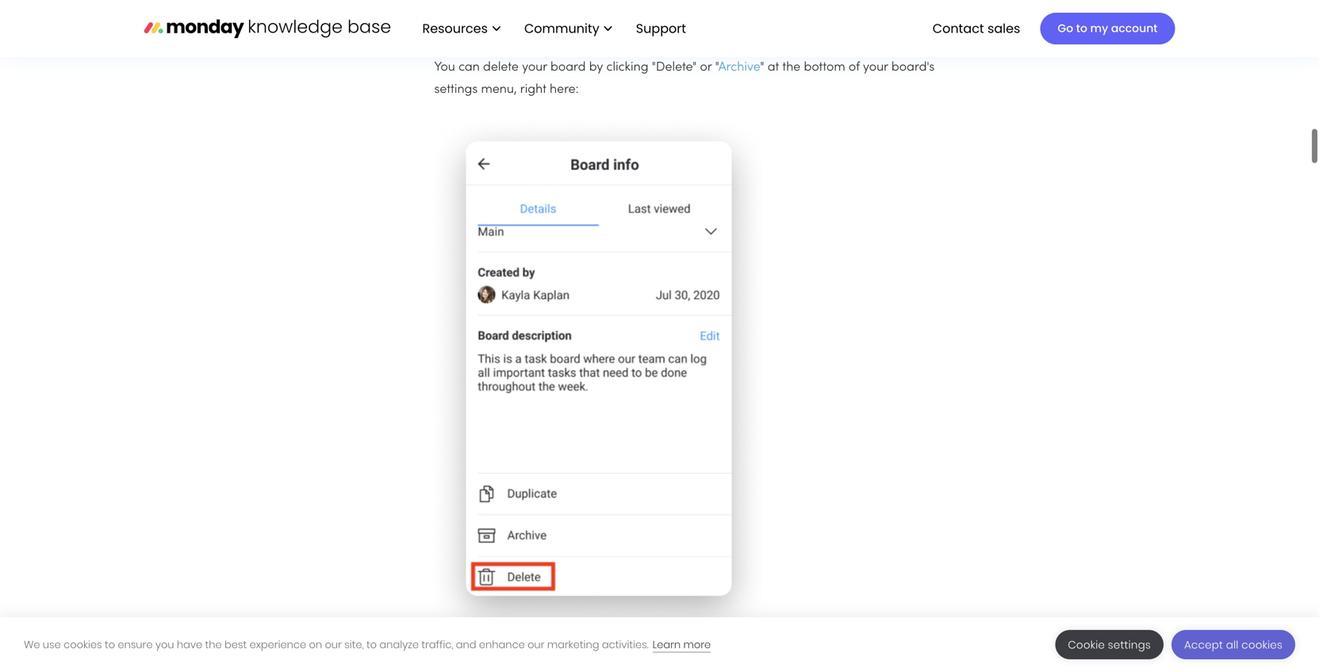Task type: locate. For each thing, give the bounding box(es) containing it.
list
[[407, 0, 699, 57]]

0 horizontal spatial "
[[716, 62, 719, 73]]

to left ensure
[[105, 638, 115, 652]]

to right site,
[[367, 638, 377, 652]]

resources
[[423, 19, 488, 37]]

cookies for all
[[1242, 638, 1283, 652]]

the
[[783, 62, 801, 73], [205, 638, 222, 652]]

1 horizontal spatial your
[[864, 62, 889, 73]]

cookie
[[1069, 638, 1106, 652]]

2 our from the left
[[528, 638, 545, 652]]

have
[[177, 638, 203, 652]]

2 cookies from the left
[[1242, 638, 1283, 652]]

accept all cookies button
[[1172, 630, 1296, 660]]

your right of
[[864, 62, 889, 73]]

0 vertical spatial the
[[783, 62, 801, 73]]

dialog
[[0, 617, 1320, 672]]

settings right cookie
[[1109, 638, 1152, 652]]

cookies inside accept all cookies button
[[1242, 638, 1283, 652]]

you
[[435, 62, 456, 73]]

contact sales link
[[925, 15, 1029, 42]]

0 vertical spatial board
[[492, 14, 532, 27]]

"
[[716, 62, 719, 73], [761, 62, 765, 73]]

more
[[684, 638, 711, 652]]

site,
[[345, 638, 364, 652]]

1 vertical spatial board
[[551, 62, 586, 73]]

1 horizontal spatial settings
[[1109, 638, 1152, 652]]

cookies
[[64, 638, 102, 652], [1242, 638, 1283, 652]]

the right at
[[783, 62, 801, 73]]

1 horizontal spatial "
[[761, 62, 765, 73]]

" right or
[[716, 62, 719, 73]]

we use cookies to ensure you have the best experience on our site, to analyze traffic, and enhance our marketing activities. learn more
[[24, 638, 711, 652]]

the left best
[[205, 638, 222, 652]]

1 horizontal spatial the
[[783, 62, 801, 73]]

contact sales
[[933, 19, 1021, 37]]

board right "a"
[[492, 14, 532, 27]]

0 horizontal spatial your
[[522, 62, 548, 73]]

1 horizontal spatial board
[[551, 62, 586, 73]]

you
[[155, 638, 174, 652]]

to
[[1077, 21, 1088, 36], [105, 638, 115, 652], [367, 638, 377, 652]]

learn more link
[[653, 638, 711, 653]]

0 horizontal spatial settings
[[435, 84, 478, 96]]

1 vertical spatial settings
[[1109, 638, 1152, 652]]

0 horizontal spatial to
[[105, 638, 115, 652]]

best
[[225, 638, 247, 652]]

1 vertical spatial the
[[205, 638, 222, 652]]

2 horizontal spatial to
[[1077, 21, 1088, 36]]

1 cookies from the left
[[64, 638, 102, 652]]

0 horizontal spatial cookies
[[64, 638, 102, 652]]

cookie settings
[[1069, 638, 1152, 652]]

accept all cookies
[[1185, 638, 1283, 652]]

go to my account link
[[1041, 13, 1176, 44]]

" left at
[[761, 62, 765, 73]]

cookies right all on the bottom
[[1242, 638, 1283, 652]]

settings inside the " at the bottom of your board's settings menu, right here:
[[435, 84, 478, 96]]

2 " from the left
[[761, 62, 765, 73]]

board's
[[892, 62, 935, 73]]

our right enhance
[[528, 638, 545, 652]]

on
[[309, 638, 322, 652]]

community
[[525, 19, 600, 37]]

your
[[522, 62, 548, 73], [864, 62, 889, 73]]

delete
[[483, 62, 519, 73]]

right
[[520, 84, 547, 96]]

0 vertical spatial settings
[[435, 84, 478, 96]]

list containing resources
[[407, 0, 699, 57]]

our
[[325, 638, 342, 652], [528, 638, 545, 652]]

support link
[[628, 15, 699, 42], [636, 19, 691, 37]]

sales
[[988, 19, 1021, 37]]

settings
[[435, 84, 478, 96], [1109, 638, 1152, 652]]

0 horizontal spatial board
[[492, 14, 532, 27]]

cookies right "use" at the bottom of the page
[[64, 638, 102, 652]]

here:
[[550, 84, 579, 96]]

1 horizontal spatial our
[[528, 638, 545, 652]]

or
[[700, 62, 712, 73]]

board
[[492, 14, 532, 27], [551, 62, 586, 73]]

settings down you at the top left
[[435, 84, 478, 96]]

" inside the " at the bottom of your board's settings menu, right here:
[[761, 62, 765, 73]]

board up here:
[[551, 62, 586, 73]]

your up right
[[522, 62, 548, 73]]

by
[[589, 62, 603, 73]]

4.png image
[[435, 113, 763, 648]]

0 horizontal spatial our
[[325, 638, 342, 652]]

1 horizontal spatial cookies
[[1242, 638, 1283, 652]]

our right on
[[325, 638, 342, 652]]

we
[[24, 638, 40, 652]]

ensure
[[118, 638, 153, 652]]

to right go
[[1077, 21, 1088, 36]]

2 your from the left
[[864, 62, 889, 73]]

0 horizontal spatial the
[[205, 638, 222, 652]]

dialog containing cookie settings
[[0, 617, 1320, 672]]

monday.com logo image
[[144, 12, 391, 45]]



Task type: describe. For each thing, give the bounding box(es) containing it.
main element
[[407, 0, 1176, 57]]

settings inside button
[[1109, 638, 1152, 652]]

delete a board
[[435, 14, 532, 27]]

go
[[1058, 21, 1074, 36]]

1 " from the left
[[716, 62, 719, 73]]

community link
[[517, 15, 620, 42]]

cookies for use
[[64, 638, 102, 652]]

archive link
[[719, 62, 761, 73]]

contact
[[933, 19, 985, 37]]

activities.
[[602, 638, 649, 652]]

marketing
[[548, 638, 600, 652]]

analyze
[[380, 638, 419, 652]]

enhance
[[479, 638, 525, 652]]

"delete"
[[652, 62, 697, 73]]

use
[[43, 638, 61, 652]]

a
[[480, 14, 489, 27]]

learn
[[653, 638, 681, 652]]

clicking
[[607, 62, 649, 73]]

resources link
[[415, 15, 509, 42]]

and
[[456, 638, 477, 652]]

1 your from the left
[[522, 62, 548, 73]]

accept
[[1185, 638, 1224, 652]]

at
[[768, 62, 780, 73]]

the inside the " at the bottom of your board's settings menu, right here:
[[783, 62, 801, 73]]

can
[[459, 62, 480, 73]]

account
[[1112, 21, 1158, 36]]

you can delete your board by clicking "delete" or " archive
[[435, 62, 761, 73]]

my
[[1091, 21, 1109, 36]]

delete
[[435, 14, 476, 27]]

" at the bottom of your board's settings menu, right here:
[[435, 62, 935, 96]]

the inside dialog
[[205, 638, 222, 652]]

experience
[[250, 638, 306, 652]]

bottom
[[804, 62, 846, 73]]

menu,
[[481, 84, 517, 96]]

1 our from the left
[[325, 638, 342, 652]]

go to my account
[[1058, 21, 1158, 36]]

support
[[636, 19, 687, 37]]

of
[[849, 62, 860, 73]]

1 horizontal spatial to
[[367, 638, 377, 652]]

cookie settings button
[[1056, 630, 1164, 660]]

archive
[[719, 62, 761, 73]]

traffic,
[[422, 638, 454, 652]]

all
[[1227, 638, 1239, 652]]

to inside go to my account link
[[1077, 21, 1088, 36]]

your inside the " at the bottom of your board's settings menu, right here:
[[864, 62, 889, 73]]



Task type: vqa. For each thing, say whether or not it's contained in the screenshot.
How it works
no



